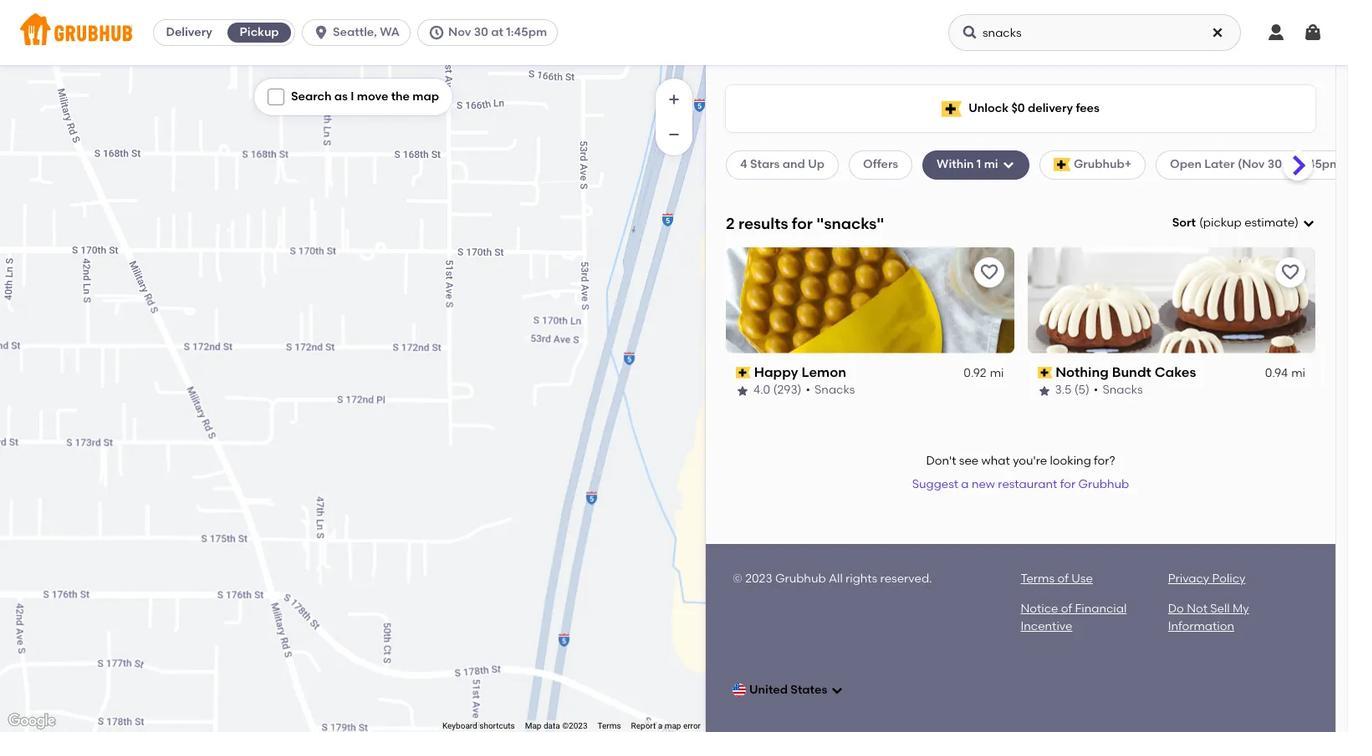 Task type: vqa. For each thing, say whether or not it's contained in the screenshot.
Nov 30 at 1:45pm button at left top
yes



Task type: describe. For each thing, give the bounding box(es) containing it.
map
[[525, 722, 542, 731]]

svg image inside nov 30 at 1:45pm button
[[428, 24, 445, 41]]

do not sell my information link
[[1169, 603, 1250, 634]]

later
[[1205, 158, 1236, 172]]

© 2023 grubhub all rights reserved.
[[733, 572, 933, 587]]

open
[[1171, 158, 1202, 172]]

lemon
[[802, 365, 847, 381]]

sort
[[1173, 216, 1196, 230]]

the
[[391, 90, 410, 104]]

google image
[[4, 711, 59, 733]]

0.92 mi
[[964, 367, 1005, 381]]

mi for happy lemon
[[990, 367, 1005, 381]]

minus icon image
[[666, 126, 683, 143]]

my
[[1233, 603, 1250, 617]]

delivery
[[1028, 101, 1074, 115]]

language select image
[[733, 684, 746, 698]]

$0
[[1012, 101, 1026, 115]]

(nov
[[1238, 158, 1266, 172]]

wa
[[380, 25, 400, 39]]

estimate
[[1245, 216, 1295, 230]]

don't see what you're looking for?
[[927, 454, 1116, 469]]

star icon image for nothing bundt cakes
[[1038, 384, 1051, 398]]

up
[[808, 158, 825, 172]]

grubhub inside button
[[1079, 478, 1130, 492]]

search
[[291, 90, 332, 104]]

at inside button
[[491, 25, 504, 39]]

do not sell my information
[[1169, 603, 1250, 634]]

mi for nothing bundt cakes
[[1292, 367, 1306, 381]]

i
[[351, 90, 354, 104]]

seattle, wa button
[[302, 19, 418, 46]]

report
[[631, 722, 656, 731]]

2023
[[746, 572, 773, 587]]

notice of financial incentive
[[1021, 603, 1127, 634]]

save this restaurant image
[[1281, 263, 1301, 283]]

grubhub+
[[1074, 158, 1132, 172]]

1 vertical spatial at
[[1286, 158, 1298, 172]]

4
[[741, 158, 748, 172]]

1:45pm)
[[1301, 158, 1346, 172]]

"snacks"
[[817, 214, 885, 233]]

subscription pass image for happy lemon
[[736, 367, 751, 379]]

united
[[750, 683, 788, 698]]

financial
[[1076, 603, 1127, 617]]

happy lemon logo image
[[726, 247, 1015, 354]]

unlock
[[969, 101, 1009, 115]]

united states
[[750, 683, 828, 698]]

3.5
[[1056, 384, 1072, 398]]

privacy policy
[[1169, 572, 1246, 587]]

grubhub plus flag logo image for grubhub+
[[1054, 159, 1071, 172]]

united states button
[[733, 676, 845, 706]]

(293)
[[774, 384, 802, 398]]

1 vertical spatial grubhub
[[776, 572, 826, 587]]

1 horizontal spatial map
[[665, 722, 682, 731]]

privacy policy link
[[1169, 572, 1246, 587]]

notice
[[1021, 603, 1059, 617]]

terms link
[[598, 722, 621, 731]]

of for terms
[[1058, 572, 1069, 587]]

nothing bundt cakes logo image
[[1028, 247, 1316, 354]]

report a map error
[[631, 722, 701, 731]]

suggest a new restaurant for grubhub
[[913, 478, 1130, 492]]

unlock $0 delivery fees
[[969, 101, 1100, 115]]

1
[[977, 158, 982, 172]]

results
[[739, 214, 789, 233]]

pickup
[[1204, 216, 1242, 230]]

don't
[[927, 454, 957, 469]]

all
[[829, 572, 843, 587]]

keyboard shortcuts button
[[443, 721, 515, 733]]

privacy
[[1169, 572, 1210, 587]]

use
[[1072, 572, 1093, 587]]

none field containing sort
[[1173, 215, 1316, 232]]

nothing bundt cakes
[[1056, 365, 1197, 381]]

happy lemon
[[754, 365, 847, 381]]

keyboard
[[443, 722, 478, 731]]

stars
[[751, 158, 780, 172]]

main navigation navigation
[[0, 0, 1349, 65]]

save this restaurant button for nothing bundt cakes
[[1276, 258, 1306, 288]]

• snacks for bundt
[[1094, 384, 1144, 398]]

• for nothing
[[1094, 384, 1099, 398]]

keyboard shortcuts
[[443, 722, 515, 731]]

new
[[972, 478, 996, 492]]

a for report
[[658, 722, 663, 731]]

search as i move the map
[[291, 90, 439, 104]]

looking
[[1051, 454, 1092, 469]]



Task type: locate. For each thing, give the bounding box(es) containing it.
0 vertical spatial a
[[962, 478, 969, 492]]

for?
[[1095, 454, 1116, 469]]

mi right 0.94
[[1292, 367, 1306, 381]]

for right results
[[792, 214, 813, 233]]

2 • from the left
[[1094, 384, 1099, 398]]

plus icon image
[[666, 91, 683, 108]]

1 horizontal spatial grubhub
[[1079, 478, 1130, 492]]

snacks down lemon
[[815, 384, 855, 398]]

star icon image left 3.5
[[1038, 384, 1051, 398]]

cakes
[[1155, 365, 1197, 381]]

grubhub plus flag logo image left unlock
[[942, 101, 962, 117]]

at left 1:45pm
[[491, 25, 504, 39]]

for
[[792, 214, 813, 233], [1061, 478, 1076, 492]]

restaurant
[[999, 478, 1058, 492]]

save this restaurant image
[[979, 263, 999, 283]]

30 right "(nov"
[[1268, 158, 1283, 172]]

and
[[783, 158, 806, 172]]

subscription pass image left nothing
[[1038, 367, 1053, 379]]

30 right nov at top left
[[474, 25, 489, 39]]

0 horizontal spatial star icon image
[[736, 384, 750, 398]]

0 horizontal spatial terms
[[598, 722, 621, 731]]

0 horizontal spatial subscription pass image
[[736, 367, 751, 379]]

1 horizontal spatial at
[[1286, 158, 1298, 172]]

1 horizontal spatial for
[[1061, 478, 1076, 492]]

Search for food, convenience, alcohol... search field
[[949, 14, 1242, 51]]

nov 30 at 1:45pm button
[[418, 19, 565, 46]]

1 horizontal spatial subscription pass image
[[1038, 367, 1053, 379]]

pickup button
[[224, 19, 295, 46]]

delivery button
[[154, 19, 224, 46]]

save this restaurant button
[[974, 258, 1005, 288], [1276, 258, 1306, 288]]

• snacks
[[806, 384, 855, 398], [1094, 384, 1144, 398]]

sort ( pickup estimate )
[[1173, 216, 1299, 230]]

for inside button
[[1061, 478, 1076, 492]]

information
[[1169, 620, 1235, 634]]

• snacks down lemon
[[806, 384, 855, 398]]

0 vertical spatial grubhub plus flag logo image
[[942, 101, 962, 117]]

0.94
[[1266, 367, 1289, 381]]

move
[[357, 90, 388, 104]]

4.0
[[754, 384, 771, 398]]

1:45pm
[[506, 25, 547, 39]]

notice of financial incentive link
[[1021, 603, 1127, 634]]

a for suggest
[[962, 478, 969, 492]]

error
[[684, 722, 701, 731]]

svg image inside seattle, wa 'button'
[[313, 24, 330, 41]]

4.0 (293)
[[754, 384, 802, 398]]

1 horizontal spatial grubhub plus flag logo image
[[1054, 159, 1071, 172]]

1 vertical spatial of
[[1062, 603, 1073, 617]]

of up incentive
[[1062, 603, 1073, 617]]

do
[[1169, 603, 1185, 617]]

0 vertical spatial 30
[[474, 25, 489, 39]]

pickup
[[240, 25, 279, 39]]

star icon image
[[736, 384, 750, 398], [1038, 384, 1051, 398]]

2 save this restaurant button from the left
[[1276, 258, 1306, 288]]

1 vertical spatial grubhub plus flag logo image
[[1054, 159, 1071, 172]]

data
[[544, 722, 560, 731]]

0 horizontal spatial a
[[658, 722, 663, 731]]

1 horizontal spatial terms
[[1021, 572, 1055, 587]]

open later (nov 30 at 1:45pm)
[[1171, 158, 1346, 172]]

grubhub plus flag logo image
[[942, 101, 962, 117], [1054, 159, 1071, 172]]

• down happy lemon
[[806, 384, 811, 398]]

0 horizontal spatial at
[[491, 25, 504, 39]]

nov 30 at 1:45pm
[[448, 25, 547, 39]]

1 horizontal spatial save this restaurant button
[[1276, 258, 1306, 288]]

subscription pass image left happy
[[736, 367, 751, 379]]

0 vertical spatial terms
[[1021, 572, 1055, 587]]

0 vertical spatial of
[[1058, 572, 1069, 587]]

3.5 (5)
[[1056, 384, 1090, 398]]

None field
[[1173, 215, 1316, 232]]

map
[[413, 90, 439, 104], [665, 722, 682, 731]]

a inside button
[[962, 478, 969, 492]]

within
[[937, 158, 974, 172]]

0 vertical spatial map
[[413, 90, 439, 104]]

1 subscription pass image from the left
[[736, 367, 751, 379]]

• snacks for lemon
[[806, 384, 855, 398]]

map left error
[[665, 722, 682, 731]]

0 horizontal spatial • snacks
[[806, 384, 855, 398]]

a left new
[[962, 478, 969, 492]]

©
[[733, 572, 743, 587]]

0 horizontal spatial snacks
[[815, 384, 855, 398]]

grubhub plus flag logo image left grubhub+
[[1054, 159, 1071, 172]]

1 vertical spatial terms
[[598, 722, 621, 731]]

0 vertical spatial grubhub
[[1079, 478, 1130, 492]]

0 horizontal spatial grubhub
[[776, 572, 826, 587]]

1 horizontal spatial a
[[962, 478, 969, 492]]

grubhub down for?
[[1079, 478, 1130, 492]]

1 horizontal spatial snacks
[[1103, 384, 1144, 398]]

a
[[962, 478, 969, 492], [658, 722, 663, 731]]

2
[[726, 214, 735, 233]]

snacks for lemon
[[815, 384, 855, 398]]

terms for terms of use
[[1021, 572, 1055, 587]]

at left '1:45pm)'
[[1286, 158, 1298, 172]]

star icon image for happy lemon
[[736, 384, 750, 398]]

1 vertical spatial 30
[[1268, 158, 1283, 172]]

incentive
[[1021, 620, 1073, 634]]

terms up notice
[[1021, 572, 1055, 587]]

1 horizontal spatial star icon image
[[1038, 384, 1051, 398]]

save this restaurant button for happy lemon
[[974, 258, 1005, 288]]

terms left report
[[598, 722, 621, 731]]

not
[[1187, 603, 1208, 617]]

of inside notice of financial incentive
[[1062, 603, 1073, 617]]

2 subscription pass image from the left
[[1038, 367, 1053, 379]]

grubhub
[[1079, 478, 1130, 492], [776, 572, 826, 587]]

terms of use
[[1021, 572, 1093, 587]]

seattle, wa
[[333, 25, 400, 39]]

of for notice
[[1062, 603, 1073, 617]]

nov
[[448, 25, 471, 39]]

snacks down nothing bundt cakes
[[1103, 384, 1144, 398]]

1 horizontal spatial 30
[[1268, 158, 1283, 172]]

shortcuts
[[480, 722, 515, 731]]

1 • from the left
[[806, 384, 811, 398]]

1 vertical spatial a
[[658, 722, 663, 731]]

states
[[791, 683, 828, 698]]

for down looking
[[1061, 478, 1076, 492]]

mi right 1
[[985, 158, 999, 172]]

©2023
[[562, 722, 588, 731]]

1 snacks from the left
[[815, 384, 855, 398]]

suggest a new restaurant for grubhub button
[[905, 471, 1137, 501]]

1 • snacks from the left
[[806, 384, 855, 398]]

(
[[1200, 216, 1204, 230]]

1 horizontal spatial • snacks
[[1094, 384, 1144, 398]]

offers
[[864, 158, 899, 172]]

0 horizontal spatial 30
[[474, 25, 489, 39]]

svg image
[[313, 24, 330, 41], [428, 24, 445, 41], [1212, 26, 1225, 39], [831, 684, 845, 698]]

snacks
[[815, 384, 855, 398], [1103, 384, 1144, 398]]

0 horizontal spatial •
[[806, 384, 811, 398]]

30 inside button
[[474, 25, 489, 39]]

0 vertical spatial for
[[792, 214, 813, 233]]

reserved.
[[881, 572, 933, 587]]

1 horizontal spatial •
[[1094, 384, 1099, 398]]

within 1 mi
[[937, 158, 999, 172]]

as
[[335, 90, 348, 104]]

grubhub plus flag logo image for unlock $0 delivery fees
[[942, 101, 962, 117]]

2 results for "snacks"
[[726, 214, 885, 233]]

0 horizontal spatial save this restaurant button
[[974, 258, 1005, 288]]

of left use at right bottom
[[1058, 572, 1069, 587]]

0.94 mi
[[1266, 367, 1306, 381]]

rights
[[846, 572, 878, 587]]

subscription pass image for nothing bundt cakes
[[1038, 367, 1053, 379]]

0 horizontal spatial map
[[413, 90, 439, 104]]

delivery
[[166, 25, 212, 39]]

2 star icon image from the left
[[1038, 384, 1051, 398]]

1 vertical spatial for
[[1061, 478, 1076, 492]]

2 • snacks from the left
[[1094, 384, 1144, 398]]

bundt
[[1113, 365, 1152, 381]]

0 horizontal spatial grubhub plus flag logo image
[[942, 101, 962, 117]]

what
[[982, 454, 1011, 469]]

seattle,
[[333, 25, 377, 39]]

• snacks down nothing bundt cakes
[[1094, 384, 1144, 398]]

2 snacks from the left
[[1103, 384, 1144, 398]]

map right the
[[413, 90, 439, 104]]

)
[[1295, 216, 1299, 230]]

0 vertical spatial at
[[491, 25, 504, 39]]

policy
[[1213, 572, 1246, 587]]

•
[[806, 384, 811, 398], [1094, 384, 1099, 398]]

of
[[1058, 572, 1069, 587], [1062, 603, 1073, 617]]

sell
[[1211, 603, 1231, 617]]

4 stars and up
[[741, 158, 825, 172]]

terms for terms link at the bottom of the page
[[598, 722, 621, 731]]

fees
[[1076, 101, 1100, 115]]

see
[[960, 454, 979, 469]]

svg image
[[1267, 23, 1287, 43], [1304, 23, 1324, 43], [962, 24, 979, 41], [1002, 159, 1016, 172], [1303, 217, 1316, 230]]

snacks for bundt
[[1103, 384, 1144, 398]]

1 star icon image from the left
[[736, 384, 750, 398]]

star icon image left 4.0
[[736, 384, 750, 398]]

mi right 0.92
[[990, 367, 1005, 381]]

0 horizontal spatial for
[[792, 214, 813, 233]]

subscription pass image
[[736, 367, 751, 379], [1038, 367, 1053, 379]]

happy
[[754, 365, 799, 381]]

grubhub left all
[[776, 572, 826, 587]]

• right (5)
[[1094, 384, 1099, 398]]

• for happy
[[806, 384, 811, 398]]

1 vertical spatial map
[[665, 722, 682, 731]]

map region
[[0, 0, 806, 733]]

mi
[[985, 158, 999, 172], [990, 367, 1005, 381], [1292, 367, 1306, 381]]

(5)
[[1075, 384, 1090, 398]]

1 save this restaurant button from the left
[[974, 258, 1005, 288]]

a right report
[[658, 722, 663, 731]]



